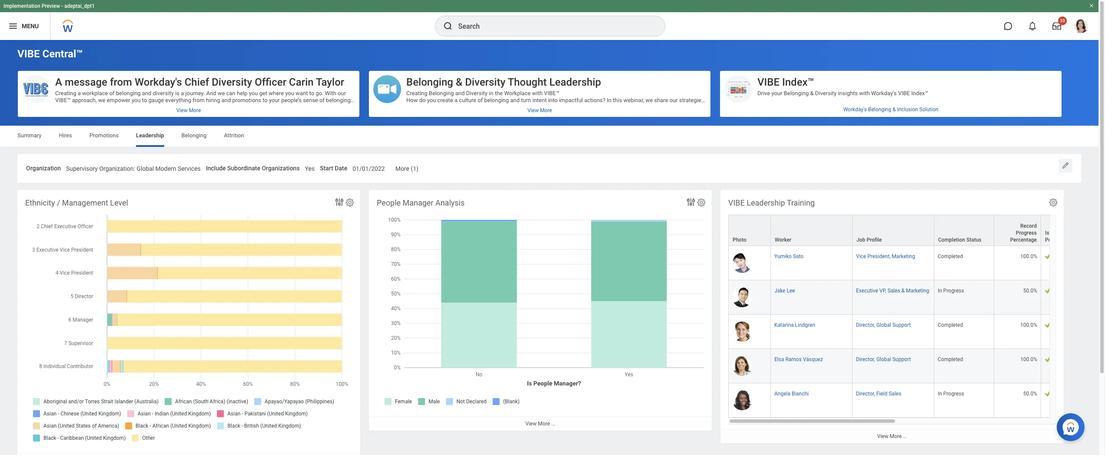 Task type: describe. For each thing, give the bounding box(es) containing it.
lee
[[787, 288, 796, 294]]

0 horizontal spatial where
[[98, 104, 114, 110]]

executive
[[857, 288, 879, 294]]

sales for field
[[889, 391, 902, 397]]

to right data,
[[772, 160, 777, 166]]

to up sense on the left top of page
[[309, 90, 314, 97]]

configure vibe leadership training image
[[1049, 198, 1059, 207]]

promotions
[[232, 97, 261, 103]]

practices
[[494, 166, 517, 173]]

workday down practices
[[503, 173, 525, 180]]

1 horizontal spatial can
[[226, 90, 236, 97]]

solutions
[[577, 104, 600, 110]]

0 horizontal spatial of
[[109, 90, 115, 97]]

completion status column header
[[935, 215, 995, 246]]

more inside text box
[[396, 165, 410, 172]]

organization
[[26, 165, 61, 172]]

menu banner
[[0, 0, 1099, 40]]

view for people manager analysis
[[526, 421, 537, 427]]

row containing elsa ramos vásquez
[[729, 349, 1106, 384]]

belonging inside creating belonging and diversity in the workplace with vibe™ how do you create a culture of belonging and turn intent into impactful actions? in this webinar, we share our strategies for valuing inclusion, belonging, and equity for all and show how our solutions can help you enable change. watch webinar
[[484, 97, 509, 103]]

focus
[[843, 104, 858, 110]]

supervisory organization: global modern services
[[66, 165, 201, 172]]

in inside coming together on the path to equality learn how companies, leaders, and organizations each play a role in building equality. join the webinar with workday leaders and discover ways to assess your intentions against outcomes and drive real change. watch webinar
[[572, 132, 577, 138]]

and left equity
[[487, 104, 496, 110]]

our right "share"
[[670, 97, 678, 103]]

job profile column header
[[853, 215, 935, 246]]

belonging up do
[[407, 76, 453, 88]]

and
[[206, 90, 216, 97]]

... for training
[[904, 434, 908, 440]]

justify image
[[8, 21, 18, 31]]

organizations
[[496, 132, 530, 138]]

sentiment
[[1008, 153, 1033, 159]]

sales for vp,
[[888, 288, 901, 294]]

at
[[426, 160, 431, 166]]

2 horizontal spatial workday's
[[872, 90, 897, 97]]

address
[[1030, 160, 1050, 166]]

completed element for katarina lindgren
[[938, 320, 964, 328]]

lindgren
[[796, 322, 816, 328]]

vice president, marketing
[[857, 253, 916, 259]]

ethnicity
[[25, 198, 55, 207]]

notifications large image
[[1029, 22, 1037, 30]]

director, global support for second director, global support link from the top
[[857, 357, 911, 363]]

you down webinar,
[[624, 104, 633, 110]]

director, for angela bianchi
[[857, 391, 876, 397]]

view more ... for vibe leadership training
[[878, 434, 908, 440]]

working
[[664, 166, 684, 173]]

to left "gauge"
[[142, 97, 147, 103]]

enable
[[635, 104, 651, 110]]

profile logan mcneil image
[[1075, 19, 1089, 35]]

employee's photo (elsa ramos vásquez) image
[[733, 356, 753, 376]]

2 vertical spatial leadership
[[747, 198, 786, 207]]

for down how
[[407, 104, 414, 110]]

relative
[[781, 104, 801, 110]]

to down leaders,
[[474, 139, 479, 145]]

completed for katarina lindgren
[[938, 322, 964, 328]]

blog
[[421, 180, 432, 187]]

in down real-
[[800, 166, 804, 173]]

progress for executive vp, sales & marketing
[[944, 288, 965, 294]]

33 button
[[1048, 17, 1067, 36]]

belonging up relative
[[784, 90, 809, 97]]

specifically
[[970, 160, 998, 166]]

employee
[[982, 153, 1006, 159]]

your inside creating a workplace of belonging and diversity is a journey. and we can help you get where you want to go. with our vibe™ approach, we empower you to gauge everything from hiring and promotions to your people's sense of belonging —so you can see where you stand and then take action.
[[269, 97, 280, 103]]

people
[[377, 198, 401, 207]]

examine
[[462, 166, 483, 173]]

watch inside coming together on the path to equality learn how companies, leaders, and organizations each play a role in building equality. join the webinar with workday leaders and discover ways to assess your intentions against outcomes and drive real change. watch webinar
[[407, 146, 422, 152]]

with
[[325, 90, 337, 97]]

record progress percentage column header
[[995, 215, 1042, 246]]

get
[[259, 90, 267, 97]]

efforts
[[914, 104, 931, 110]]

progress
[[557, 166, 579, 173]]

you up stand on the left top of the page
[[132, 97, 141, 103]]

systemic
[[430, 173, 453, 180]]

insights
[[839, 90, 858, 97]]

to up read
[[407, 173, 412, 180]]

our down justice
[[485, 166, 493, 173]]

0 horizontal spatial analytics
[[846, 153, 868, 159]]

to down get
[[263, 97, 268, 103]]

creating belonging and diversity in the workplace with vibe™ how do you create a culture of belonging and turn intent into impactful actions? in this webinar, we share our strategies for valuing inclusion, belonging, and equity for all and show how our solutions can help you enable change. watch webinar
[[407, 90, 705, 117]]

jake lee link
[[775, 286, 796, 294]]

inclusion
[[898, 107, 919, 113]]

global for second director, global support link from the top
[[877, 357, 892, 363]]

empower
[[107, 97, 130, 103]]

global for 1st director, global support link
[[877, 322, 892, 328]]

edit image
[[1062, 161, 1070, 170]]

/
[[57, 198, 60, 207]]

row containing jake lee
[[729, 280, 1106, 315]]

ways
[[460, 139, 473, 145]]

our left company.
[[586, 166, 595, 173]]

Search Workday  search field
[[459, 17, 647, 36]]

workday inside the vibe index leverages workday analytics to easily integrate external datasets, such as employee sentiment survey data, to conduct real-time analyses for more in-depth insights—all in workday. it was specifically designed to address issues and gaps in existing diversity and inclusion indices and analytics tools, uniquely delivering:
[[822, 153, 844, 159]]

diversity inside creating a workplace of belonging and diversity is a journey. and we can help you get where you want to go. with our vibe™ approach, we empower you to gauge everything from hiring and promotions to your people's sense of belonging —so you can see where you stand and then take action.
[[153, 90, 174, 97]]

easily
[[876, 153, 890, 159]]

photo button
[[729, 215, 771, 246]]

employee's photo (yumiko sato) image
[[733, 253, 753, 273]]

together
[[427, 125, 450, 131]]

leverages
[[797, 153, 821, 159]]

strategies
[[680, 97, 705, 103]]

director, global support for 1st director, global support link
[[857, 322, 911, 328]]

a up the approach,
[[78, 90, 81, 97]]

katarina lindgren
[[775, 322, 816, 328]]

can for journey.
[[78, 104, 87, 110]]

for inside the vibe index leverages workday analytics to easily integrate external datasets, such as employee sentiment survey data, to conduct real-time analyses for more in-depth insights—all in workday. it was specifically designed to address issues and gaps in existing diversity and inclusion indices and analytics tools, uniquely delivering:
[[847, 160, 854, 166]]

to up change
[[455, 166, 460, 173]]

0 vertical spatial where
[[269, 90, 284, 97]]

drive
[[596, 139, 608, 145]]

both
[[474, 173, 485, 180]]

issues
[[758, 166, 774, 173]]

is
[[1046, 230, 1050, 236]]

and down intent
[[530, 104, 539, 110]]

completion status
[[939, 237, 982, 243]]

existing
[[806, 166, 825, 173]]

0 horizontal spatial we
[[98, 97, 105, 103]]

you right —so at the top
[[67, 104, 76, 110]]

0 horizontal spatial index™
[[783, 76, 815, 88]]

how inside uniting at workday for social justice we're taking action to examine our practices and accelerate progress in our company. learn how we're working together to create systemic change both within workday and externally. read blog
[[637, 166, 648, 173]]

then
[[152, 104, 163, 110]]

people manager analysis
[[377, 198, 465, 207]]

you up promotions
[[249, 90, 258, 97]]

0 horizontal spatial from
[[110, 76, 132, 88]]

3 completed from the top
[[938, 357, 964, 363]]

stand
[[125, 104, 140, 110]]

and up "gauge"
[[142, 90, 152, 97]]

configure people manager analysis image
[[697, 198, 707, 207]]

job profile
[[857, 237, 882, 243]]

vp,
[[880, 288, 887, 294]]

include subordinate organizations
[[206, 165, 300, 172]]

we inside creating belonging and diversity in the workplace with vibe™ how do you create a culture of belonging and turn intent into impactful actions? in this webinar, we share our strategies for valuing inclusion, belonging, and equity for all and show how our solutions can help you enable change. watch webinar
[[646, 97, 653, 103]]

vibe for vibe central™
[[17, 48, 40, 60]]

the inside creating belonging and diversity in the workplace with vibe™ how do you create a culture of belonging and turn intent into impactful actions? in this webinar, we share our strategies for valuing inclusion, belonging, and equity for all and show how our solutions can help you enable change. watch webinar
[[495, 90, 503, 97]]

accelerate
[[530, 166, 556, 173]]

level
[[110, 198, 128, 207]]

organization element
[[66, 160, 201, 176]]

outcomes
[[558, 139, 583, 145]]

in-
[[870, 160, 876, 166]]

everything
[[165, 97, 191, 103]]

include subordinate organizations element
[[305, 160, 315, 176]]

in inside uniting at workday for social justice we're taking action to examine our practices and accelerate progress in our company. learn how we're working together to create systemic change both within workday and externally. read blog
[[580, 166, 585, 173]]

vibe leadership training
[[729, 198, 815, 207]]

message
[[65, 76, 107, 88]]

management
[[62, 198, 108, 207]]

index
[[782, 153, 796, 159]]

1 horizontal spatial of
[[320, 97, 325, 103]]

you down empower
[[115, 104, 124, 110]]

in progress for director, field sales
[[938, 391, 965, 397]]

& inside vibe leadership training element
[[902, 288, 905, 294]]

0 horizontal spatial belonging
[[116, 90, 141, 97]]

include
[[206, 165, 226, 172]]

status
[[967, 237, 982, 243]]

elsa ramos vásquez
[[775, 357, 823, 363]]

row containing record progress percentage
[[729, 215, 1106, 246]]

belonging left inclusion
[[869, 107, 892, 113]]

executive vp, sales & marketing
[[857, 288, 930, 294]]

search image
[[443, 21, 453, 31]]

completion
[[939, 237, 966, 243]]

can for how
[[602, 104, 611, 110]]

and left 'then'
[[141, 104, 150, 110]]

for left all
[[514, 104, 521, 110]]

1 horizontal spatial workday's
[[844, 107, 867, 113]]

a inside coming together on the path to equality learn how companies, leaders, and organizations each play a role in building equality. join the webinar with workday leaders and discover ways to assess your intentions against outcomes and drive real change. watch webinar
[[557, 132, 560, 138]]

2 horizontal spatial with
[[860, 90, 870, 97]]

and up assess
[[485, 132, 495, 138]]

in down external
[[923, 160, 927, 166]]

view more ... for people manager analysis
[[526, 421, 556, 427]]

and down 'conduct'
[[775, 166, 785, 173]]

employee's photo (katarina lindgren) image
[[733, 322, 753, 342]]

configure and view chart data image
[[334, 197, 345, 207]]

0 vertical spatial marketing
[[892, 253, 916, 259]]

close environment banner image
[[1090, 3, 1095, 8]]

is learner high potential?
[[1046, 230, 1081, 243]]

preview
[[42, 3, 60, 9]]

actions?
[[585, 97, 606, 103]]

2 horizontal spatial the
[[634, 132, 642, 138]]

a message from workday's chief diversity officer carin taylor
[[55, 76, 344, 88]]

analyses
[[823, 160, 845, 166]]

and down insights—all
[[903, 166, 913, 173]]

diversity inside creating belonging and diversity in the workplace with vibe™ how do you create a culture of belonging and turn intent into impactful actions? in this webinar, we share our strategies for valuing inclusion, belonging, and equity for all and show how our solutions can help you enable change. watch webinar
[[466, 90, 488, 97]]

and down more
[[849, 166, 859, 173]]

more for vibe
[[890, 434, 902, 440]]

inbox large image
[[1053, 22, 1062, 30]]

from inside creating a workplace of belonging and diversity is a journey. and we can help you get where you want to go. with our vibe™ approach, we empower you to gauge everything from hiring and promotions to your people's sense of belonging —so you can see where you stand and then take action.
[[193, 97, 205, 103]]

and down workplace
[[511, 97, 520, 103]]

diversity inside the vibe index leverages workday analytics to easily integrate external datasets, such as employee sentiment survey data, to conduct real-time analyses for more in-depth insights—all in workday. it was specifically designed to address issues and gaps in existing diversity and inclusion indices and analytics tools, uniquely delivering:
[[827, 166, 848, 173]]

indices
[[884, 166, 902, 173]]

angela
[[775, 391, 791, 397]]

in for angela bianchi
[[938, 391, 943, 397]]

01/01/2022 text field
[[353, 160, 385, 175]]



Task type: vqa. For each thing, say whether or not it's contained in the screenshot.
integrate
yes



Task type: locate. For each thing, give the bounding box(es) containing it.
how inside coming together on the path to equality learn how companies, leaders, and organizations each play a role in building equality. join the webinar with workday leaders and discover ways to assess your intentions against outcomes and drive real change. watch webinar
[[422, 132, 433, 138]]

1 vertical spatial workday's
[[872, 90, 897, 97]]

2 horizontal spatial can
[[602, 104, 611, 110]]

vibe™ inside creating belonging and diversity in the workplace with vibe™ how do you create a culture of belonging and turn intent into impactful actions? in this webinar, we share our strategies for valuing inclusion, belonging, and equity for all and show how our solutions can help you enable change. watch webinar
[[544, 90, 560, 97]]

0 vertical spatial webinar
[[424, 111, 444, 117]]

row containing katarina lindgren
[[729, 315, 1106, 349]]

vibe up inclusion
[[899, 90, 910, 97]]

diversity up "gauge"
[[153, 90, 174, 97]]

1 horizontal spatial from
[[193, 97, 205, 103]]

3 director, from the top
[[857, 391, 876, 397]]

create up blog
[[413, 173, 429, 180]]

(1)
[[411, 165, 419, 172]]

vibe for vibe index™
[[758, 76, 780, 88]]

katarina
[[775, 322, 794, 328]]

a right is
[[181, 90, 184, 97]]

main content
[[0, 40, 1106, 455]]

angela bianchi
[[775, 391, 809, 397]]

your right drive
[[772, 90, 783, 97]]

1 director, from the top
[[857, 322, 876, 328]]

0 vertical spatial support
[[893, 322, 911, 328]]

configure ethnicity / management level image
[[345, 198, 355, 207]]

1 vertical spatial from
[[193, 97, 205, 103]]

2 horizontal spatial belonging
[[484, 97, 509, 103]]

vibe down 'menu'
[[17, 48, 40, 60]]

1 100.0% from the top
[[1021, 253, 1038, 259]]

1 vertical spatial leadership
[[136, 132, 164, 139]]

webinar up at
[[424, 146, 444, 152]]

how
[[407, 97, 418, 103]]

50.0% for executive vp, sales & marketing
[[1024, 288, 1038, 294]]

2 vertical spatial more
[[890, 434, 902, 440]]

watch inside creating belonging and diversity in the workplace with vibe™ how do you create a culture of belonging and turn intent into impactful actions? in this webinar, we share our strategies for valuing inclusion, belonging, and equity for all and show how our solutions can help you enable change. watch webinar
[[407, 111, 422, 117]]

uniquely
[[953, 166, 974, 173]]

we down workplace
[[98, 97, 105, 103]]

approach,
[[72, 97, 97, 103]]

0 vertical spatial view more ...
[[526, 421, 556, 427]]

menu
[[22, 22, 39, 29]]

help inside creating belonging and diversity in the workplace with vibe™ how do you create a culture of belonging and turn intent into impactful actions? in this webinar, we share our strategies for valuing inclusion, belonging, and equity for all and show how our solutions can help you enable change. watch webinar
[[612, 104, 623, 110]]

workday up action
[[432, 160, 454, 166]]

in
[[607, 97, 612, 103], [938, 288, 943, 294], [938, 391, 943, 397]]

2 vertical spatial 100.0%
[[1021, 357, 1038, 363]]

0 horizontal spatial ...
[[552, 421, 556, 427]]

with right insights
[[860, 90, 870, 97]]

0 vertical spatial more
[[396, 165, 410, 172]]

gauge
[[148, 97, 164, 103]]

view more ... link for vibe leadership training
[[721, 429, 1064, 444]]

main content containing vibe central™
[[0, 40, 1106, 455]]

2 completed from the top
[[938, 322, 964, 328]]

learner
[[1051, 230, 1069, 236]]

change.
[[653, 104, 673, 110], [620, 139, 640, 145]]

2 in progress from the top
[[938, 391, 965, 397]]

More (1) text field
[[396, 160, 419, 175]]

completed element
[[938, 252, 964, 259], [938, 320, 964, 328], [938, 355, 964, 363]]

and down the accelerate
[[526, 173, 536, 180]]

0 vertical spatial in progress
[[938, 288, 965, 294]]

belonging inside creating belonging and diversity in the workplace with vibe™ how do you create a culture of belonging and turn intent into impactful actions? in this webinar, we share our strategies for valuing inclusion, belonging, and equity for all and show how our solutions can help you enable change. watch webinar
[[429, 90, 454, 97]]

3 100.0% from the top
[[1021, 357, 1038, 363]]

subordinate
[[227, 165, 260, 172]]

0 vertical spatial 100.0%
[[1021, 253, 1038, 259]]

for left social
[[455, 160, 462, 166]]

1 horizontal spatial your
[[500, 139, 510, 145]]

... for analysis
[[552, 421, 556, 427]]

analytics up more
[[846, 153, 868, 159]]

summary
[[17, 132, 41, 139]]

row
[[729, 215, 1106, 246], [729, 246, 1106, 280], [729, 280, 1106, 315], [729, 315, 1106, 349], [729, 349, 1106, 384], [729, 384, 1106, 418]]

configure and view chart data image
[[686, 197, 697, 207]]

1 vertical spatial the
[[459, 125, 467, 131]]

in up 'outcomes'
[[572, 132, 577, 138]]

0 vertical spatial completed element
[[938, 252, 964, 259]]

can down actions?
[[602, 104, 611, 110]]

2 vertical spatial the
[[634, 132, 642, 138]]

0 vertical spatial ...
[[552, 421, 556, 427]]

of up belonging,
[[478, 97, 483, 103]]

vibe right the
[[769, 153, 781, 159]]

4 row from the top
[[729, 315, 1106, 349]]

watch down the valuing at the left top of page
[[407, 111, 422, 117]]

workday up the analyses
[[822, 153, 844, 159]]

1 horizontal spatial we
[[218, 90, 225, 97]]

1 vertical spatial learn
[[622, 166, 636, 173]]

1 in progress from the top
[[938, 288, 965, 294]]

how
[[555, 104, 566, 110], [422, 132, 433, 138], [637, 166, 648, 173]]

1 director, global support from the top
[[857, 322, 911, 328]]

we right and
[[218, 90, 225, 97]]

1 horizontal spatial ...
[[904, 434, 908, 440]]

workday's up "gauge"
[[135, 76, 182, 88]]

global up director, field sales link
[[877, 357, 892, 363]]

director, global support
[[857, 322, 911, 328], [857, 357, 911, 363]]

progress for director, field sales
[[944, 391, 965, 397]]

to up in-
[[869, 153, 874, 159]]

modern
[[155, 165, 176, 172]]

sales right field
[[889, 391, 902, 397]]

elsa
[[775, 357, 785, 363]]

2 horizontal spatial we
[[646, 97, 653, 103]]

-
[[61, 3, 63, 9]]

coming together on the path to equality learn how companies, leaders, and organizations each play a role in building equality. join the webinar with workday leaders and discover ways to assess your intentions against outcomes and drive real change. watch webinar
[[407, 125, 698, 152]]

1 completed from the top
[[938, 253, 964, 259]]

1 creating from the left
[[55, 90, 76, 97]]

change. down "share"
[[653, 104, 673, 110]]

tools,
[[938, 166, 952, 173]]

1 horizontal spatial index™
[[912, 90, 929, 97]]

3 row from the top
[[729, 280, 1106, 315]]

view more ... inside people manager analysis "element"
[[526, 421, 556, 427]]

tab list containing summary
[[9, 126, 1090, 147]]

1 vertical spatial create
[[413, 173, 429, 180]]

help up promotions
[[237, 90, 248, 97]]

tab list
[[9, 126, 1090, 147]]

our down impactful
[[567, 104, 576, 110]]

support for 1st director, global support link
[[893, 322, 911, 328]]

creating inside creating belonging and diversity in the workplace with vibe™ how do you create a culture of belonging and turn intent into impactful actions? in this webinar, we share our strategies for valuing inclusion, belonging, and equity for all and show how our solutions can help you enable change. watch webinar
[[407, 90, 428, 97]]

implementation preview -   adeptai_dpt1
[[3, 3, 95, 9]]

in progress element
[[938, 286, 965, 294], [938, 389, 965, 397]]

1 vertical spatial director, global support
[[857, 357, 911, 363]]

0 horizontal spatial diversity
[[153, 90, 174, 97]]

1 horizontal spatial how
[[555, 104, 566, 110]]

for inside uniting at workday for social justice we're taking action to examine our practices and accelerate progress in our company. learn how we're working together to create systemic change both within workday and externally. read blog
[[455, 160, 462, 166]]

real-
[[800, 160, 811, 166]]

taking
[[422, 166, 437, 173]]

in progress element for executive vp, sales & marketing
[[938, 286, 965, 294]]

people manager analysis element
[[369, 190, 712, 431]]

and right hiring
[[222, 97, 231, 103]]

is
[[175, 90, 180, 97]]

1 vertical spatial index™
[[912, 90, 929, 97]]

1 vertical spatial diversity
[[827, 166, 848, 173]]

to left focus
[[836, 104, 841, 110]]

more
[[396, 165, 410, 172], [538, 421, 550, 427], [890, 434, 902, 440]]

in progress for executive vp, sales & marketing
[[938, 288, 965, 294]]

a left role
[[557, 132, 560, 138]]

2 webinar from the top
[[424, 146, 444, 152]]

vibe leadership training element
[[721, 190, 1106, 444]]

belonging inside tab list
[[182, 132, 207, 139]]

2 director, global support from the top
[[857, 357, 911, 363]]

social
[[464, 160, 479, 166]]

support up director, field sales link
[[893, 357, 911, 363]]

leadership up impactful
[[550, 76, 601, 88]]

1 horizontal spatial belonging
[[326, 97, 351, 103]]

1 horizontal spatial help
[[612, 104, 623, 110]]

yes
[[305, 165, 315, 172]]

1 vertical spatial watch
[[407, 146, 422, 152]]

a inside creating belonging and diversity in the workplace with vibe™ how do you create a culture of belonging and turn intent into impactful actions? in this webinar, we share our strategies for valuing inclusion, belonging, and equity for all and show how our solutions can help you enable change. watch webinar
[[455, 97, 458, 103]]

1 horizontal spatial view more ... link
[[721, 429, 1064, 444]]

from up empower
[[110, 76, 132, 88]]

0 vertical spatial in
[[607, 97, 612, 103]]

webinar inside coming together on the path to equality learn how companies, leaders, and organizations each play a role in building equality. join the webinar with workday leaders and discover ways to assess your intentions against outcomes and drive real change. watch webinar
[[424, 146, 444, 152]]

show
[[541, 104, 554, 110]]

1 vertical spatial completed
[[938, 322, 964, 328]]

1 vertical spatial where
[[98, 104, 114, 110]]

0 horizontal spatial view more ...
[[526, 421, 556, 427]]

of up empower
[[109, 90, 115, 97]]

1 horizontal spatial learn
[[622, 166, 636, 173]]

in progress
[[938, 288, 965, 294], [938, 391, 965, 397]]

1 director, global support link from the top
[[857, 320, 911, 328]]

0 vertical spatial the
[[495, 90, 503, 97]]

0 horizontal spatial your
[[269, 97, 280, 103]]

2 horizontal spatial your
[[772, 90, 783, 97]]

start date
[[320, 165, 348, 172]]

you up "people's"
[[285, 90, 294, 97]]

1 horizontal spatial with
[[664, 132, 675, 138]]

0 vertical spatial global
[[137, 165, 154, 172]]

measure
[[758, 104, 780, 110]]

1 horizontal spatial where
[[269, 90, 284, 97]]

record progress percentage button
[[995, 215, 1041, 246]]

33
[[1061, 18, 1066, 23]]

survey
[[1034, 153, 1051, 159]]

a left 'culture'
[[455, 97, 458, 103]]

2 row from the top
[[729, 246, 1106, 280]]

solution
[[920, 107, 939, 113]]

in inside creating belonging and diversity in the workplace with vibe™ how do you create a culture of belonging and turn intent into impactful actions? in this webinar, we share our strategies for valuing inclusion, belonging, and equity for all and show how our solutions can help you enable change. watch webinar
[[489, 90, 494, 97]]

workday's down insights
[[844, 107, 867, 113]]

global inside text field
[[137, 165, 154, 172]]

vibe up drive
[[758, 76, 780, 88]]

0 horizontal spatial view
[[526, 421, 537, 427]]

0 vertical spatial sales
[[888, 288, 901, 294]]

and down building
[[585, 139, 594, 145]]

vibe central™
[[17, 48, 83, 60]]

to
[[309, 90, 314, 97], [142, 97, 147, 103], [263, 97, 268, 103], [836, 104, 841, 110], [481, 125, 486, 131], [474, 139, 479, 145], [869, 153, 874, 159], [772, 160, 777, 166], [1023, 160, 1028, 166], [455, 166, 460, 173], [407, 173, 412, 180]]

ramos
[[786, 357, 802, 363]]

how left we're
[[637, 166, 648, 173]]

2 in progress element from the top
[[938, 389, 965, 397]]

sales right vp,
[[888, 288, 901, 294]]

5 row from the top
[[729, 349, 1106, 384]]

leadership down 'then'
[[136, 132, 164, 139]]

director, for elsa ramos vásquez
[[857, 357, 876, 363]]

Yes text field
[[305, 160, 315, 175]]

1 vertical spatial marketing
[[907, 288, 930, 294]]

create inside uniting at workday for social justice we're taking action to examine our practices and accelerate progress in our company. learn how we're working together to create systemic change both within workday and externally. read blog
[[413, 173, 429, 180]]

1 vertical spatial more
[[538, 421, 550, 427]]

delivering:
[[975, 166, 1001, 173]]

diversity
[[153, 90, 174, 97], [827, 166, 848, 173]]

with inside coming together on the path to equality learn how companies, leaders, and organizations each play a role in building equality. join the webinar with workday leaders and discover ways to assess your intentions against outcomes and drive real change. watch webinar
[[664, 132, 675, 138]]

start date element
[[353, 160, 385, 176]]

support down executive vp, sales & marketing
[[893, 322, 911, 328]]

0 vertical spatial help
[[237, 90, 248, 97]]

1 vertical spatial change.
[[620, 139, 640, 145]]

1 vertical spatial director, global support link
[[857, 355, 911, 363]]

the down the belonging & diversity thought leadership
[[495, 90, 503, 97]]

row containing yumiko sato
[[729, 246, 1106, 280]]

workday inside coming together on the path to equality learn how companies, leaders, and organizations each play a role in building equality. join the webinar with workday leaders and discover ways to assess your intentions against outcomes and drive real change. watch webinar
[[676, 132, 698, 138]]

0 vertical spatial from
[[110, 76, 132, 88]]

more for people
[[538, 421, 550, 427]]

belonging up "inclusion,"
[[429, 90, 454, 97]]

our right with
[[338, 90, 346, 97]]

1 horizontal spatial leadership
[[550, 76, 601, 88]]

how down into
[[555, 104, 566, 110]]

—so
[[55, 104, 66, 110]]

belonging down action. at the left top of page
[[182, 132, 207, 139]]

change. inside coming together on the path to equality learn how companies, leaders, and organizations each play a role in building equality. join the webinar with workday leaders and discover ways to assess your intentions against outcomes and drive real change. watch webinar
[[620, 139, 640, 145]]

how inside creating belonging and diversity in the workplace with vibe™ how do you create a culture of belonging and turn intent into impactful actions? in this webinar, we share our strategies for valuing inclusion, belonging, and equity for all and show how our solutions can help you enable change. watch webinar
[[555, 104, 566, 110]]

0 horizontal spatial workday's
[[135, 76, 182, 88]]

your inside coming together on the path to equality learn how companies, leaders, and organizations each play a role in building equality. join the webinar with workday leaders and discover ways to assess your intentions against outcomes and drive real change. watch webinar
[[500, 139, 510, 145]]

global down vp,
[[877, 322, 892, 328]]

workday's
[[135, 76, 182, 88], [872, 90, 897, 97], [844, 107, 867, 113]]

in
[[489, 90, 494, 97], [572, 132, 577, 138], [923, 160, 927, 166], [580, 166, 585, 173], [800, 166, 804, 173]]

1 vertical spatial view
[[878, 434, 889, 440]]

0 vertical spatial diversity
[[153, 90, 174, 97]]

2 creating from the left
[[407, 90, 428, 97]]

1 vertical spatial analytics
[[914, 166, 937, 173]]

worker column header
[[771, 215, 853, 246]]

... inside people manager analysis "element"
[[552, 421, 556, 427]]

and up 'culture'
[[456, 90, 465, 97]]

0 horizontal spatial more
[[396, 165, 410, 172]]

6 row from the top
[[729, 384, 1106, 418]]

diversity
[[212, 76, 252, 88], [465, 76, 506, 88], [466, 90, 488, 97], [816, 90, 837, 97], [891, 104, 912, 110]]

director, global support down vp,
[[857, 322, 911, 328]]

2 watch from the top
[[407, 146, 422, 152]]

bianchi
[[792, 391, 809, 397]]

2 horizontal spatial how
[[637, 166, 648, 173]]

0 horizontal spatial with
[[532, 90, 543, 97]]

vibe™ up —so at the top
[[55, 97, 71, 103]]

3 completed element from the top
[[938, 355, 964, 363]]

50.0% for director, field sales
[[1024, 391, 1038, 397]]

webinar inside creating belonging and diversity in the workplace with vibe™ how do you create a culture of belonging and turn intent into impactful actions? in this webinar, we share our strategies for valuing inclusion, belonging, and equity for all and show how our solutions can help you enable change. watch webinar
[[424, 111, 444, 117]]

employee's photo (angela bianchi) image
[[733, 391, 753, 411]]

global
[[137, 165, 154, 172], [877, 322, 892, 328], [877, 357, 892, 363]]

learn inside uniting at workday for social justice we're taking action to examine our practices and accelerate progress in our company. learn how we're working together to create systemic change both within workday and externally. read blog
[[622, 166, 636, 173]]

0 vertical spatial progress
[[1016, 230, 1037, 236]]

1 vertical spatial webinar
[[424, 146, 444, 152]]

1 horizontal spatial the
[[495, 90, 503, 97]]

ethnicity / management level
[[25, 198, 128, 207]]

2 director, from the top
[[857, 357, 876, 363]]

Supervisory Organization: Global Modern Services text field
[[66, 160, 201, 175]]

completed for yumiko sato
[[938, 253, 964, 259]]

2 50.0% from the top
[[1024, 391, 1038, 397]]

change. inside creating belonging and diversity in the workplace with vibe™ how do you create a culture of belonging and turn intent into impactful actions? in this webinar, we share our strategies for valuing inclusion, belonging, and equity for all and show how our solutions can help you enable change. watch webinar
[[653, 104, 673, 110]]

employee's photo (jake lee) image
[[733, 287, 753, 307]]

1 vertical spatial how
[[422, 132, 433, 138]]

with inside creating belonging and diversity in the workplace with vibe™ how do you create a culture of belonging and turn intent into impactful actions? in this webinar, we share our strategies for valuing inclusion, belonging, and equity for all and show how our solutions can help you enable change. watch webinar
[[532, 90, 543, 97]]

2 vertical spatial how
[[637, 166, 648, 173]]

view inside people manager analysis "element"
[[526, 421, 537, 427]]

row containing angela bianchi
[[729, 384, 1106, 418]]

your left "people's"
[[269, 97, 280, 103]]

2 director, global support link from the top
[[857, 355, 911, 363]]

view for vibe leadership training
[[878, 434, 889, 440]]

0 vertical spatial analytics
[[846, 153, 868, 159]]

2 horizontal spatial leadership
[[747, 198, 786, 207]]

help down this at the top right
[[612, 104, 623, 110]]

in for jake lee
[[938, 288, 943, 294]]

view more ...
[[526, 421, 556, 427], [878, 434, 908, 440]]

0 horizontal spatial leadership
[[136, 132, 164, 139]]

1 vertical spatial support
[[893, 357, 911, 363]]

measure relative performance to focus belonging & diversity efforts
[[758, 104, 931, 110]]

high
[[1070, 230, 1081, 236]]

100.0% for marketing
[[1021, 253, 1038, 259]]

learn inside coming together on the path to equality learn how companies, leaders, and organizations each play a role in building equality. join the webinar with workday leaders and discover ways to assess your intentions against outcomes and drive real change. watch webinar
[[407, 132, 421, 138]]

1 in progress element from the top
[[938, 286, 965, 294]]

from
[[110, 76, 132, 88], [193, 97, 205, 103]]

2 support from the top
[[893, 357, 911, 363]]

0 vertical spatial in progress element
[[938, 286, 965, 294]]

... inside vibe leadership training element
[[904, 434, 908, 440]]

yumiko sato link
[[775, 252, 804, 259]]

creating for creating a workplace of belonging and diversity is a journey. and we can help you get where you want to go. with our vibe™ approach, we empower you to gauge everything from hiring and promotions to your people's sense of belonging —so you can see where you stand and then take action.
[[55, 90, 76, 97]]

1 horizontal spatial view
[[878, 434, 889, 440]]

designed
[[999, 160, 1022, 166]]

more inside vibe leadership training element
[[890, 434, 902, 440]]

director, up director, field sales link
[[857, 357, 876, 363]]

for left more
[[847, 160, 854, 166]]

change. down join
[[620, 139, 640, 145]]

more inside people manager analysis "element"
[[538, 421, 550, 427]]

in progress element for director, field sales
[[938, 389, 965, 397]]

1 vertical spatial help
[[612, 104, 623, 110]]

view more ... inside vibe leadership training element
[[878, 434, 908, 440]]

2 vertical spatial in
[[938, 391, 943, 397]]

creating down a
[[55, 90, 76, 97]]

1 vertical spatial in
[[938, 288, 943, 294]]

0 vertical spatial leadership
[[550, 76, 601, 88]]

to right 'path'
[[481, 125, 486, 131]]

0 vertical spatial workday's
[[135, 76, 182, 88]]

view more ... link for people manager analysis
[[369, 416, 712, 431]]

where right the see on the top of page
[[98, 104, 114, 110]]

depth
[[876, 160, 890, 166]]

1 vertical spatial 100.0%
[[1021, 322, 1038, 328]]

sato
[[793, 253, 804, 259]]

completed element for yumiko sato
[[938, 252, 964, 259]]

1 support from the top
[[893, 322, 911, 328]]

on
[[451, 125, 457, 131]]

0 vertical spatial completed
[[938, 253, 964, 259]]

belonging right focus
[[860, 104, 885, 110]]

can down the approach,
[[78, 104, 87, 110]]

0 vertical spatial 50.0%
[[1024, 288, 1038, 294]]

and right leaders
[[426, 139, 436, 145]]

creating inside creating a workplace of belonging and diversity is a journey. and we can help you get where you want to go. with our vibe™ approach, we empower you to gauge everything from hiring and promotions to your people's sense of belonging —so you can see where you stand and then take action.
[[55, 90, 76, 97]]

2 completed element from the top
[[938, 320, 964, 328]]

watch down leaders
[[407, 146, 422, 152]]

the vibe index leverages workday analytics to easily integrate external datasets, such as employee sentiment survey data, to conduct real-time analyses for more in-depth insights—all in workday. it was specifically designed to address issues and gaps in existing diversity and inclusion indices and analytics tools, uniquely delivering:
[[758, 153, 1051, 173]]

time
[[811, 160, 822, 166]]

ethnicity / management level element
[[17, 190, 360, 455]]

view more ... link inside vibe leadership training element
[[721, 429, 1064, 444]]

performance
[[802, 104, 835, 110]]

1 row from the top
[[729, 215, 1106, 246]]

in down the belonging & diversity thought leadership
[[489, 90, 494, 97]]

0 horizontal spatial creating
[[55, 90, 76, 97]]

0 horizontal spatial view more ... link
[[369, 416, 712, 431]]

0 vertical spatial view
[[526, 421, 537, 427]]

insights—all
[[891, 160, 921, 166]]

workday's belonging & inclusion solution
[[844, 107, 939, 113]]

adeptai_dpt1
[[64, 3, 95, 9]]

workday right webinar
[[676, 132, 698, 138]]

2 horizontal spatial of
[[478, 97, 483, 103]]

help inside creating a workplace of belonging and diversity is a journey. and we can help you get where you want to go. with our vibe™ approach, we empower you to gauge everything from hiring and promotions to your people's sense of belonging —so you can see where you stand and then take action.
[[237, 90, 248, 97]]

0 horizontal spatial create
[[413, 173, 429, 180]]

vibe up photo popup button
[[729, 198, 745, 207]]

and right practices
[[519, 166, 528, 173]]

global left modern
[[137, 165, 154, 172]]

can inside creating belonging and diversity in the workplace with vibe™ how do you create a culture of belonging and turn intent into impactful actions? in this webinar, we share our strategies for valuing inclusion, belonging, and equity for all and show how our solutions can help you enable change. watch webinar
[[602, 104, 611, 110]]

creating for creating belonging and diversity in the workplace with vibe™ how do you create a culture of belonging and turn intent into impactful actions? in this webinar, we share our strategies for valuing inclusion, belonging, and equity for all and show how our solutions can help you enable change. watch webinar
[[407, 90, 428, 97]]

with up intent
[[532, 90, 543, 97]]

of inside creating belonging and diversity in the workplace with vibe™ how do you create a culture of belonging and turn intent into impactful actions? in this webinar, we share our strategies for valuing inclusion, belonging, and equity for all and show how our solutions can help you enable change. watch webinar
[[478, 97, 483, 103]]

katarina lindgren link
[[775, 320, 816, 328]]

promotions
[[89, 132, 119, 139]]

drive your belonging & diversity insights with workday's vibe index™
[[758, 90, 929, 97]]

0 vertical spatial how
[[555, 104, 566, 110]]

index™ up relative
[[783, 76, 815, 88]]

0 vertical spatial create
[[438, 97, 453, 103]]

1 horizontal spatial creating
[[407, 90, 428, 97]]

photo column header
[[729, 215, 771, 246]]

webinar down the valuing at the left top of page
[[424, 111, 444, 117]]

create inside creating belonging and diversity in the workplace with vibe™ how do you create a culture of belonging and turn intent into impactful actions? in this webinar, we share our strategies for valuing inclusion, belonging, and equity for all and show how our solutions can help you enable change. watch webinar
[[438, 97, 453, 103]]

intent
[[533, 97, 547, 103]]

director, field sales link
[[857, 389, 902, 397]]

in inside creating belonging and diversity in the workplace with vibe™ how do you create a culture of belonging and turn intent into impactful actions? in this webinar, we share our strategies for valuing inclusion, belonging, and equity for all and show how our solutions can help you enable change. watch webinar
[[607, 97, 612, 103]]

1 watch from the top
[[407, 111, 422, 117]]

support for second director, global support link from the top
[[893, 357, 911, 363]]

leadership inside tab list
[[136, 132, 164, 139]]

0 vertical spatial director, global support
[[857, 322, 911, 328]]

1 completed element from the top
[[938, 252, 964, 259]]

vibe™ inside creating a workplace of belonging and diversity is a journey. and we can help you get where you want to go. with our vibe™ approach, we empower you to gauge everything from hiring and promotions to your people's sense of belonging —so you can see where you stand and then take action.
[[55, 97, 71, 103]]

drive
[[758, 90, 771, 97]]

1 webinar from the top
[[424, 111, 444, 117]]

our inside creating a workplace of belonging and diversity is a journey. and we can help you get where you want to go. with our vibe™ approach, we empower you to gauge everything from hiring and promotions to your people's sense of belonging —so you can see where you stand and then take action.
[[338, 90, 346, 97]]

vibe™ up into
[[544, 90, 560, 97]]

workday's up workday's belonging & inclusion solution
[[872, 90, 897, 97]]

director, global support link down vp,
[[857, 320, 911, 328]]

director, left field
[[857, 391, 876, 397]]

in right progress
[[580, 166, 585, 173]]

vibe inside the vibe index leverages workday analytics to easily integrate external datasets, such as employee sentiment survey data, to conduct real-time analyses for more in-depth insights—all in workday. it was specifically designed to address issues and gaps in existing diversity and inclusion indices and analytics tools, uniquely delivering:
[[769, 153, 781, 159]]

1 50.0% from the top
[[1024, 288, 1038, 294]]

marketing right vp,
[[907, 288, 930, 294]]

the
[[758, 153, 767, 159]]

0 horizontal spatial vibe™
[[55, 97, 71, 103]]

1 horizontal spatial diversity
[[827, 166, 848, 173]]

1 horizontal spatial change.
[[653, 104, 673, 110]]

2 100.0% from the top
[[1021, 322, 1038, 328]]

we up enable
[[646, 97, 653, 103]]

view inside vibe leadership training element
[[878, 434, 889, 440]]

vibe for vibe leadership training
[[729, 198, 745, 207]]

100.0% for support
[[1021, 357, 1038, 363]]

worker button
[[771, 215, 853, 246]]

you right do
[[427, 97, 436, 103]]

president,
[[868, 253, 891, 259]]

to down 'sentiment'
[[1023, 160, 1028, 166]]

justice
[[480, 160, 499, 166]]

progress inside 'record progress percentage'
[[1016, 230, 1037, 236]]

vásquez
[[803, 357, 823, 363]]



